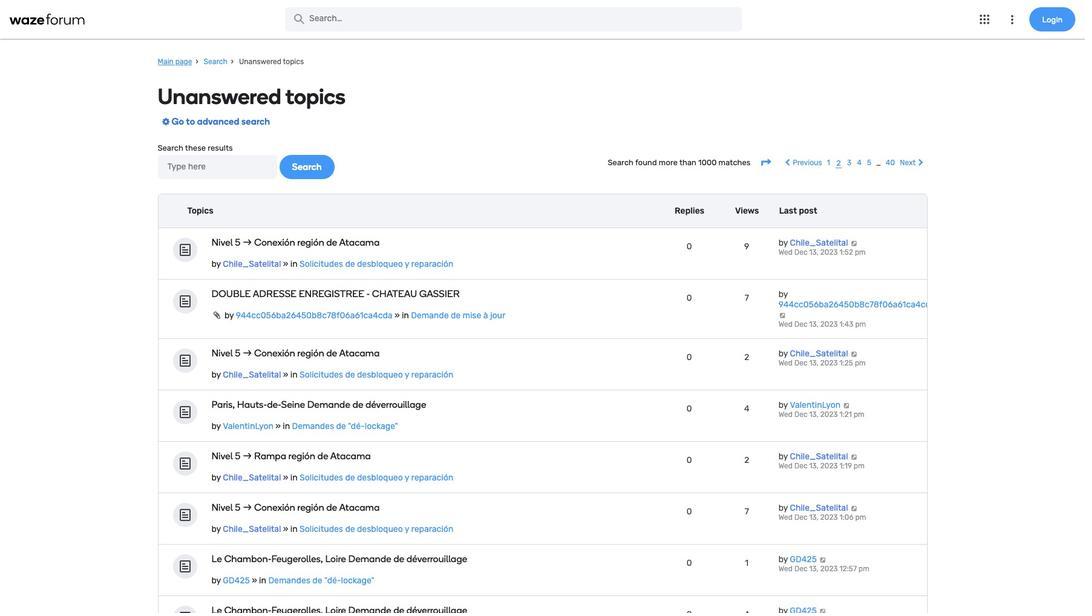 Task type: vqa. For each thing, say whether or not it's contained in the screenshot.
00:00 - 00:00
no



Task type: locate. For each thing, give the bounding box(es) containing it.
lockage" down le chambon-feugerolles, loire demande de déverrouillage
[[341, 576, 375, 586]]

y up 'paris, hauts-de-seine demande de déverrouillage' link
[[405, 370, 409, 380]]

go to last post image up 1:19
[[851, 454, 858, 460]]

solicitudes de desbloqueo y reparación link
[[300, 259, 454, 270], [300, 370, 454, 380], [300, 473, 454, 483], [300, 525, 454, 535]]

demandes for de-
[[292, 422, 334, 432]]

4 inside the "3 4 5 … 40"
[[857, 158, 862, 167]]

3 nivel 5 -> conexión región de atacama from the top
[[212, 502, 380, 514]]

solicitudes de desbloqueo y reparación link up le chambon-feugerolles, loire demande de déverrouillage link at the bottom of the page
[[300, 525, 454, 535]]

1 by chile_satelital » in solicitudes de desbloqueo y reparación from the top
[[212, 259, 454, 270]]

región up enregistree
[[297, 237, 324, 248]]

3 nivel 5 -> conexión región de atacama link from the top
[[212, 502, 576, 514]]

944cc056ba26450b8c78f06a61ca4cda down enregistree
[[236, 311, 393, 321]]

post
[[799, 206, 818, 216]]

hauts-
[[237, 399, 267, 411]]

2 conexión from the top
[[254, 348, 295, 359]]

reparación
[[411, 259, 454, 270], [411, 370, 454, 380], [411, 473, 454, 483], [411, 525, 454, 535]]

atacama for wed dec 13, 2023 1:06 pm
[[339, 502, 380, 514]]

nivel down "topics"
[[212, 237, 233, 248]]

3 nivel from the top
[[212, 451, 233, 462]]

valentinlyon link down wed dec 13, 2023 1:25 pm
[[790, 400, 841, 411]]

2 vertical spatial nivel 5 -> conexión región de atacama
[[212, 502, 380, 514]]

7 13, from the top
[[810, 565, 819, 574]]

2 vertical spatial nivel 5 -> conexión región de atacama link
[[212, 502, 576, 514]]

» for wed dec 13, 2023 12:57 pm
[[252, 576, 257, 586]]

pm for wed dec 13, 2023 1:43 pm
[[856, 321, 866, 329]]

1 nivel 5 -> conexión región de atacama link from the top
[[212, 237, 576, 248]]

2 by chile_satelital » in solicitudes de desbloqueo y reparación from the top
[[212, 370, 454, 380]]

2
[[837, 158, 841, 167], [745, 353, 750, 363], [745, 456, 750, 466]]

1 vertical spatial demande
[[307, 399, 350, 411]]

3 wed from the top
[[779, 359, 793, 368]]

13, left 12:57
[[810, 565, 819, 574]]

1 horizontal spatial search
[[204, 58, 228, 66]]

dec up wed dec 13, 2023 1:25 pm
[[795, 321, 808, 329]]

pm right 1:21
[[854, 411, 865, 419]]

944cc056ba26450b8c78f06a61ca4cda link up 1:43
[[779, 300, 936, 310]]

1 vertical spatial gd425
[[223, 576, 250, 586]]

0
[[687, 242, 692, 252], [687, 293, 692, 304], [687, 353, 692, 363], [687, 404, 692, 414], [687, 456, 692, 466], [687, 507, 692, 517], [687, 558, 692, 569]]

» up 'seine'
[[283, 370, 288, 380]]

2 0 from the top
[[687, 293, 692, 304]]

pm right 12:57
[[859, 565, 870, 574]]

5 0 from the top
[[687, 456, 692, 466]]

1:25
[[840, 359, 854, 368]]

matches
[[719, 158, 751, 167]]

chile_satelital down wed dec 13, 2023 1:19 pm on the bottom
[[790, 503, 849, 514]]

gd425 for by gd425
[[790, 555, 817, 565]]

desbloqueo up 'paris, hauts-de-seine demande de déverrouillage' link
[[357, 370, 403, 380]]

dec up by gd425
[[795, 514, 808, 522]]

3 go to last post image from the top
[[851, 454, 858, 460]]

0 vertical spatial gd425
[[790, 555, 817, 565]]

gd425 link for by gd425
[[790, 555, 817, 565]]

1 vertical spatial unanswered topics
[[158, 84, 346, 110]]

40 button
[[886, 158, 896, 168]]

0 horizontal spatial 1
[[745, 558, 749, 569]]

5 left rampa at the bottom left of page
[[235, 451, 241, 462]]

2 nivel from the top
[[212, 348, 233, 359]]

chile_satelital link
[[790, 238, 849, 248], [223, 259, 281, 270], [790, 349, 849, 359], [223, 370, 281, 380], [790, 452, 849, 462], [223, 473, 281, 483], [790, 503, 849, 514], [223, 525, 281, 535]]

3 0 from the top
[[687, 353, 692, 363]]

0 vertical spatial 7
[[745, 293, 749, 304]]

gd425 for by gd425 » in demandes de "dé-lockage"
[[223, 576, 250, 586]]

5 left …
[[868, 158, 872, 167]]

3 solicitudes de desbloqueo y reparación link from the top
[[300, 473, 454, 483]]

by inside by 944cc056ba26450b8c78f06a61ca4cda
[[779, 290, 788, 300]]

desbloqueo for wed dec 13, 2023 1:25 pm
[[357, 370, 403, 380]]

nivel up le
[[212, 502, 233, 514]]

in up 'seine'
[[291, 370, 298, 380]]

1 vertical spatial topics
[[286, 84, 346, 110]]

2 dec from the top
[[795, 321, 808, 329]]

previous
[[793, 158, 822, 167]]

2023 left 1:52
[[821, 248, 838, 257]]

solicitudes
[[300, 259, 343, 270], [300, 370, 343, 380], [300, 473, 343, 483], [300, 525, 343, 535]]

0 vertical spatial valentinlyon link
[[790, 400, 841, 411]]

2023 left 1:21
[[821, 411, 838, 419]]

by chile_satelital » in solicitudes de desbloqueo y reparación up loire
[[212, 525, 454, 535]]

» down chambon-
[[252, 576, 257, 586]]

4 > from the top
[[247, 502, 252, 514]]

1 vertical spatial search
[[158, 144, 183, 153]]

1 dec from the top
[[795, 248, 808, 257]]

2 for nivel 5 -> conexión región de atacama
[[745, 353, 750, 363]]

demande de mise à jour link
[[411, 311, 506, 321]]

nivel 5 -> conexión región de atacama link down nivel 5 -> rampa región de atacama link
[[212, 502, 576, 514]]

chile_satelital link up double
[[223, 259, 281, 270]]

1 vertical spatial go to last post image
[[851, 351, 858, 357]]

> for wed dec 13, 2023 1:06 pm
[[247, 502, 252, 514]]

1 by chile_satelital from the top
[[779, 238, 849, 248]]

y for wed dec 13, 2023 1:52 pm
[[405, 259, 409, 270]]

13, left 1:06 at the bottom of page
[[810, 514, 819, 522]]

wed dec 13, 2023 1:06 pm
[[779, 514, 867, 522]]

1 vertical spatial 944cc056ba26450b8c78f06a61ca4cda
[[236, 311, 393, 321]]

chile_satelital link down wed dec 13, 2023 1:21 pm
[[790, 452, 849, 462]]

2 13, from the top
[[810, 321, 819, 329]]

go to last post image down wed dec 13, 2023 12:57 pm
[[819, 609, 827, 613]]

nivel down paperclip icon
[[212, 348, 233, 359]]

these
[[185, 144, 206, 153]]

nivel 5 -> conexión región de atacama up adresse
[[212, 237, 380, 248]]

2023 left 1:19
[[821, 462, 838, 471]]

demandes down "feugerolles,"
[[268, 576, 311, 586]]

2 horizontal spatial search
[[608, 158, 634, 167]]

nivel 5 -> conexión región de atacama link for 7
[[212, 502, 576, 514]]

7 wed from the top
[[779, 565, 793, 574]]

in up "feugerolles,"
[[291, 525, 298, 535]]

3 dec from the top
[[795, 359, 808, 368]]

1 vertical spatial 1
[[745, 558, 749, 569]]

wed for wed dec 13, 2023 1:52 pm
[[779, 248, 793, 257]]

by chile_satelital down post
[[779, 238, 849, 248]]

in down chambon-
[[259, 576, 266, 586]]

dec for wed dec 13, 2023 12:57 pm
[[795, 565, 808, 574]]

gd425
[[790, 555, 817, 565], [223, 576, 250, 586]]

2 wed from the top
[[779, 321, 793, 329]]

0 horizontal spatial valentinlyon link
[[223, 422, 274, 432]]

nivel 5 -> conexión región de atacama link down the by 944cc056ba26450b8c78f06a61ca4cda » in demande de mise à jour
[[212, 348, 576, 359]]

2 nivel 5 -> conexión región de atacama link from the top
[[212, 348, 576, 359]]

2 > from the top
[[247, 348, 252, 359]]

6 0 from the top
[[687, 507, 692, 517]]

3 > from the top
[[247, 451, 252, 462]]

región for wed dec 13, 2023 1:25 pm
[[297, 348, 324, 359]]

demande for loire
[[348, 554, 392, 565]]

by gd425 » in demandes de "dé-lockage"
[[212, 576, 375, 586]]

0 horizontal spatial 944cc056ba26450b8c78f06a61ca4cda
[[236, 311, 393, 321]]

5
[[868, 158, 872, 167], [235, 237, 241, 248], [235, 348, 241, 359], [235, 451, 241, 462], [235, 502, 241, 514]]

dec for wed dec 13, 2023 1:43 pm
[[795, 321, 808, 329]]

2 vertical spatial go to last post image
[[851, 454, 858, 460]]

lockage" down 'paris, hauts-de-seine demande de déverrouillage' link
[[365, 422, 398, 432]]

solicitudes up enregistree
[[300, 259, 343, 270]]

gd425 down chambon-
[[223, 576, 250, 586]]

search these results
[[158, 144, 233, 153]]

demande up by valentinlyon » in demandes de "dé-lockage"
[[307, 399, 350, 411]]

dec down last post
[[795, 248, 808, 257]]

1
[[827, 158, 831, 167], [745, 558, 749, 569]]

by chile_satelital
[[779, 238, 849, 248], [779, 349, 849, 359], [779, 452, 849, 462], [779, 503, 849, 514]]

"dé- down 'paris, hauts-de-seine demande de déverrouillage' link
[[348, 422, 365, 432]]

3 13, from the top
[[810, 359, 819, 368]]

4
[[857, 158, 862, 167], [745, 404, 750, 414]]

» up adresse
[[283, 259, 288, 270]]

search inside search these results search field
[[158, 144, 183, 153]]

1 0 from the top
[[687, 242, 692, 252]]

topics
[[283, 58, 304, 66], [286, 84, 346, 110]]

by chile_satelital » in solicitudes de desbloqueo y reparación up paris, hauts-de-seine demande de déverrouillage
[[212, 370, 454, 380]]

1 vertical spatial 7
[[745, 507, 749, 517]]

desbloqueo for wed dec 13, 2023 1:19 pm
[[357, 473, 403, 483]]

2 solicitudes from the top
[[300, 370, 343, 380]]

gd425 link left 12:57
[[790, 555, 817, 565]]

1 inside button
[[827, 158, 831, 167]]

2 vertical spatial conexión
[[254, 502, 295, 514]]

5 wed from the top
[[779, 462, 793, 471]]

1 vertical spatial nivel 5 -> conexión región de atacama
[[212, 348, 380, 359]]

2 solicitudes de desbloqueo y reparación link from the top
[[300, 370, 454, 380]]

gd425 left 12:57
[[790, 555, 817, 565]]

1 vertical spatial "dé-
[[324, 576, 341, 586]]

2023 for 1:25
[[821, 359, 838, 368]]

demande for seine
[[307, 399, 350, 411]]

> up double
[[247, 237, 252, 248]]

0 vertical spatial lockage"
[[365, 422, 398, 432]]

desbloqueo up double adresse enregistree - chateau gassier link
[[357, 259, 403, 270]]

y up chateau
[[405, 259, 409, 270]]

2 2023 from the top
[[821, 321, 838, 329]]

go to last post image for double adresse enregistree - chateau gassier
[[779, 313, 787, 319]]

1 desbloqueo from the top
[[357, 259, 403, 270]]

enregistree
[[299, 288, 364, 300]]

valentinlyon down hauts-
[[223, 422, 274, 432]]

next button
[[900, 157, 927, 169]]

search for search these results
[[158, 144, 183, 153]]

4 nivel from the top
[[212, 502, 233, 514]]

1 2023 from the top
[[821, 248, 838, 257]]

chile_satelital up chambon-
[[223, 525, 281, 535]]

atacama up double adresse enregistree - chateau gassier
[[339, 237, 380, 248]]

1 horizontal spatial 944cc056ba26450b8c78f06a61ca4cda link
[[779, 300, 936, 310]]

in for wed dec 13, 2023 1:19 pm
[[291, 473, 298, 483]]

1 vertical spatial lockage"
[[341, 576, 375, 586]]

atacama
[[339, 237, 380, 248], [339, 348, 380, 359], [330, 451, 371, 462], [339, 502, 380, 514]]

13, left 1:21
[[810, 411, 819, 419]]

3 y from the top
[[405, 473, 409, 483]]

0 vertical spatial nivel 5 -> conexión región de atacama
[[212, 237, 380, 248]]

6 2023 from the top
[[821, 514, 838, 522]]

0 vertical spatial nivel 5 -> conexión región de atacama link
[[212, 237, 576, 248]]

double adresse enregistree - chateau gassier
[[212, 288, 460, 300]]

dec for wed dec 13, 2023 1:06 pm
[[795, 514, 808, 522]]

1 horizontal spatial gd425
[[790, 555, 817, 565]]

in for wed dec 13, 2023 12:57 pm
[[259, 576, 266, 586]]

3 by chile_satelital from the top
[[779, 452, 849, 462]]

wed
[[779, 248, 793, 257], [779, 321, 793, 329], [779, 359, 793, 368], [779, 411, 793, 419], [779, 462, 793, 471], [779, 514, 793, 522], [779, 565, 793, 574]]

944cc056ba26450b8c78f06a61ca4cda for by 944cc056ba26450b8c78f06a61ca4cda
[[779, 300, 936, 310]]

conexión down rampa at the bottom left of page
[[254, 502, 295, 514]]

views
[[735, 206, 759, 216]]

demande for in
[[411, 311, 449, 321]]

solicitudes up paris, hauts-de-seine demande de déverrouillage
[[300, 370, 343, 380]]

nivel 5 -> conexión región de atacama link
[[212, 237, 576, 248], [212, 348, 576, 359], [212, 502, 576, 514]]

0 horizontal spatial search
[[158, 144, 183, 153]]

1 horizontal spatial valentinlyon
[[790, 400, 841, 411]]

1 > from the top
[[247, 237, 252, 248]]

2023
[[821, 248, 838, 257], [821, 321, 838, 329], [821, 359, 838, 368], [821, 411, 838, 419], [821, 462, 838, 471], [821, 514, 838, 522], [821, 565, 838, 574]]

0 horizontal spatial "dé-
[[324, 576, 341, 586]]

reparación up gassier
[[411, 259, 454, 270]]

conexión
[[254, 237, 295, 248], [254, 348, 295, 359], [254, 502, 295, 514]]

2023 for 1:21
[[821, 411, 838, 419]]

1 vertical spatial valentinlyon
[[223, 422, 274, 432]]

1 left 3
[[827, 158, 831, 167]]

5 up hauts-
[[235, 348, 241, 359]]

"dé- for loire
[[324, 576, 341, 586]]

4 reparación from the top
[[411, 525, 454, 535]]

0 vertical spatial go to last post image
[[851, 241, 858, 247]]

» for wed dec 13, 2023 1:06 pm
[[283, 525, 288, 535]]

4 13, from the top
[[810, 411, 819, 419]]

dec for wed dec 13, 2023 1:19 pm
[[795, 462, 808, 471]]

7 dec from the top
[[795, 565, 808, 574]]

lockage"
[[365, 422, 398, 432], [341, 576, 375, 586]]

double
[[212, 288, 251, 300]]

0 vertical spatial search
[[204, 58, 228, 66]]

- up double
[[243, 237, 247, 248]]

go to last post image up 1:52
[[851, 241, 858, 247]]

by chile_satelital » in solicitudes de desbloqueo y reparación up enregistree
[[212, 259, 454, 270]]

demandes for feugerolles,
[[268, 576, 311, 586]]

0 vertical spatial demande
[[411, 311, 449, 321]]

déverrouillage for paris, hauts-de-seine demande de déverrouillage
[[366, 399, 426, 411]]

7 2023 from the top
[[821, 565, 838, 574]]

wed for wed dec 13, 2023 12:57 pm
[[779, 565, 793, 574]]

desbloqueo for wed dec 13, 2023 1:52 pm
[[357, 259, 403, 270]]

"dé- down loire
[[324, 576, 341, 586]]

13, for 1:19
[[810, 462, 819, 471]]

déverrouillage
[[366, 399, 426, 411], [407, 554, 467, 565]]

chile_satelital link down rampa at the bottom left of page
[[223, 473, 281, 483]]

13, left 1:19
[[810, 462, 819, 471]]

chateau
[[372, 288, 417, 300]]

rampa
[[254, 451, 286, 462]]

2 desbloqueo from the top
[[357, 370, 403, 380]]

pm
[[855, 248, 866, 257], [856, 321, 866, 329], [855, 359, 866, 368], [854, 411, 865, 419], [854, 462, 865, 471], [856, 514, 867, 522], [859, 565, 870, 574]]

pm right 1:43
[[856, 321, 866, 329]]

1 go to last post image from the top
[[851, 241, 858, 247]]

unanswered right search link
[[239, 58, 282, 66]]

0 vertical spatial valentinlyon
[[790, 400, 841, 411]]

> for wed dec 13, 2023 1:19 pm
[[247, 451, 252, 462]]

solicitudes up loire
[[300, 525, 343, 535]]

13, for 1:06
[[810, 514, 819, 522]]

à
[[484, 311, 488, 321]]

4 2023 from the top
[[821, 411, 838, 419]]

4 by chile_satelital from the top
[[779, 503, 849, 514]]

0 vertical spatial 1
[[827, 158, 831, 167]]

6 13, from the top
[[810, 514, 819, 522]]

1 vertical spatial demandes
[[268, 576, 311, 586]]

conexión up adresse
[[254, 237, 295, 248]]

0 vertical spatial 4
[[857, 158, 862, 167]]

demande
[[411, 311, 449, 321], [307, 399, 350, 411], [348, 554, 392, 565]]

- up hauts-
[[243, 348, 247, 359]]

search
[[204, 58, 228, 66], [158, 144, 183, 153], [608, 158, 634, 167]]

6 dec from the top
[[795, 514, 808, 522]]

nivel 5 -> conexión región de atacama
[[212, 237, 380, 248], [212, 348, 380, 359], [212, 502, 380, 514]]

1 reparación from the top
[[411, 259, 454, 270]]

0 vertical spatial gd425 link
[[790, 555, 817, 565]]

paris, hauts-de-seine demande de déverrouillage link
[[212, 399, 576, 411]]

pm right 1:19
[[854, 462, 865, 471]]

1 wed from the top
[[779, 248, 793, 257]]

by 944cc056ba26450b8c78f06a61ca4cda
[[779, 290, 936, 310]]

unanswered
[[239, 58, 282, 66], [158, 84, 281, 110]]

by chile_satelital down wed dec 13, 2023 1:19 pm on the bottom
[[779, 503, 849, 514]]

0 vertical spatial 944cc056ba26450b8c78f06a61ca4cda
[[779, 300, 936, 310]]

de
[[327, 237, 337, 248], [345, 259, 355, 270], [451, 311, 461, 321], [327, 348, 337, 359], [345, 370, 355, 380], [353, 399, 363, 411], [336, 422, 346, 432], [318, 451, 328, 462], [345, 473, 355, 483], [327, 502, 337, 514], [345, 525, 355, 535], [394, 554, 405, 565], [313, 576, 322, 586]]

unanswered topics
[[237, 58, 304, 66], [158, 84, 346, 110]]

4 wed from the top
[[779, 411, 793, 419]]

- for wed dec 13, 2023 1:06 pm
[[243, 502, 247, 514]]

in
[[291, 259, 298, 270], [402, 311, 409, 321], [291, 370, 298, 380], [283, 422, 290, 432], [291, 473, 298, 483], [291, 525, 298, 535], [259, 576, 266, 586]]

3 solicitudes from the top
[[300, 473, 343, 483]]

1 7 from the top
[[745, 293, 749, 304]]

4 solicitudes de desbloqueo y reparación link from the top
[[300, 525, 454, 535]]

2 vertical spatial demande
[[348, 554, 392, 565]]

4 y from the top
[[405, 525, 409, 535]]

»
[[283, 259, 288, 270], [395, 311, 400, 321], [283, 370, 288, 380], [276, 422, 281, 432], [283, 473, 288, 483], [283, 525, 288, 535], [252, 576, 257, 586]]

1 y from the top
[[405, 259, 409, 270]]

by gd425
[[779, 555, 817, 565]]

2 nivel 5 -> conexión región de atacama from the top
[[212, 348, 380, 359]]

demandes de "dé-lockage" link for seine
[[292, 422, 398, 432]]

nivel left rampa at the bottom left of page
[[212, 451, 233, 462]]

1:06
[[840, 514, 854, 522]]

944cc056ba26450b8c78f06a61ca4cda link
[[779, 300, 936, 310], [236, 311, 393, 321]]

- for wed dec 13, 2023 1:25 pm
[[243, 348, 247, 359]]

search left found
[[608, 158, 634, 167]]

nivel 5 -> rampa región de atacama
[[212, 451, 371, 462]]

5 dec from the top
[[795, 462, 808, 471]]

solicitudes for wed dec 13, 2023 1:06 pm
[[300, 525, 343, 535]]

go to last post image
[[851, 241, 858, 247], [851, 351, 858, 357], [851, 454, 858, 460]]

valentinlyon link
[[790, 400, 841, 411], [223, 422, 274, 432]]

wed dec 13, 2023 12:57 pm
[[779, 565, 870, 574]]

"dé-
[[348, 422, 365, 432], [324, 576, 341, 586]]

0 vertical spatial 2
[[837, 158, 841, 167]]

1 nivel from the top
[[212, 237, 233, 248]]

13, left 1:25
[[810, 359, 819, 368]]

nivel for wed dec 13, 2023 1:25 pm
[[212, 348, 233, 359]]

5 13, from the top
[[810, 462, 819, 471]]

2 go to last post image from the top
[[851, 351, 858, 357]]

demandes
[[292, 422, 334, 432], [268, 576, 311, 586]]

1 horizontal spatial gd425 link
[[790, 555, 817, 565]]

4 by chile_satelital » in solicitudes de desbloqueo y reparación from the top
[[212, 525, 454, 535]]

1 vertical spatial unanswered
[[158, 84, 281, 110]]

1 horizontal spatial "dé-
[[348, 422, 365, 432]]

3 reparación from the top
[[411, 473, 454, 483]]

1 vertical spatial conexión
[[254, 348, 295, 359]]

1 vertical spatial valentinlyon link
[[223, 422, 274, 432]]

1 horizontal spatial valentinlyon link
[[790, 400, 841, 411]]

dec
[[795, 248, 808, 257], [795, 321, 808, 329], [795, 359, 808, 368], [795, 411, 808, 419], [795, 462, 808, 471], [795, 514, 808, 522], [795, 565, 808, 574]]

región
[[297, 237, 324, 248], [297, 348, 324, 359], [289, 451, 315, 462], [297, 502, 324, 514]]

1 horizontal spatial 1
[[827, 158, 831, 167]]

1 vertical spatial gd425 link
[[223, 576, 250, 586]]

13, for 1:43
[[810, 321, 819, 329]]

5 2023 from the top
[[821, 462, 838, 471]]

0 vertical spatial "dé-
[[348, 422, 365, 432]]

valentinlyon link down hauts-
[[223, 422, 274, 432]]

4 solicitudes from the top
[[300, 525, 343, 535]]

7 0 from the top
[[687, 558, 692, 569]]

2023 left 12:57
[[821, 565, 838, 574]]

search for search
[[204, 58, 228, 66]]

nivel
[[212, 237, 233, 248], [212, 348, 233, 359], [212, 451, 233, 462], [212, 502, 233, 514]]

adresse
[[253, 288, 297, 300]]

3 desbloqueo from the top
[[357, 473, 403, 483]]

2 by chile_satelital from the top
[[779, 349, 849, 359]]

2 reparación from the top
[[411, 370, 454, 380]]

y
[[405, 259, 409, 270], [405, 370, 409, 380], [405, 473, 409, 483], [405, 525, 409, 535]]

región up "feugerolles,"
[[297, 502, 324, 514]]

1 vertical spatial 2
[[745, 353, 750, 363]]

2023 for 1:52
[[821, 248, 838, 257]]

0 vertical spatial déverrouillage
[[366, 399, 426, 411]]

4 dec from the top
[[795, 411, 808, 419]]

1 13, from the top
[[810, 248, 819, 257]]

2023 for 1:06
[[821, 514, 838, 522]]

solicitudes de desbloqueo y reparación link for wed dec 13, 2023 1:06 pm
[[300, 525, 454, 535]]

4 0 from the top
[[687, 404, 692, 414]]

nivel 5 -> conexión región de atacama link for 9
[[212, 237, 576, 248]]

wed for wed dec 13, 2023 1:25 pm
[[779, 359, 793, 368]]

» down nivel 5 -> rampa región de atacama
[[283, 473, 288, 483]]

wed dec 13, 2023 1:43 pm
[[779, 321, 866, 329]]

0 horizontal spatial gd425
[[223, 576, 250, 586]]

main
[[158, 58, 174, 66]]

0 for wed dec 13, 2023 1:19 pm
[[687, 456, 692, 466]]

pm for wed dec 13, 2023 1:21 pm
[[854, 411, 865, 419]]

0 horizontal spatial 944cc056ba26450b8c78f06a61ca4cda link
[[236, 311, 393, 321]]

1 horizontal spatial 944cc056ba26450b8c78f06a61ca4cda
[[779, 300, 936, 310]]

1 nivel 5 -> conexión región de atacama from the top
[[212, 237, 380, 248]]

2 for nivel 5 -> rampa región de atacama
[[745, 456, 750, 466]]

1 vertical spatial déverrouillage
[[407, 554, 467, 565]]

wed for wed dec 13, 2023 1:06 pm
[[779, 514, 793, 522]]

- for wed dec 13, 2023 1:52 pm
[[243, 237, 247, 248]]

0 vertical spatial conexión
[[254, 237, 295, 248]]

0 horizontal spatial 4
[[745, 404, 750, 414]]

1 vertical spatial demandes de "dé-lockage" link
[[268, 576, 375, 586]]

pm right 1:52
[[855, 248, 866, 257]]

4 desbloqueo from the top
[[357, 525, 403, 535]]

reparación for wed dec 13, 2023 1:52 pm
[[411, 259, 454, 270]]

in for wed dec 13, 2023 1:21 pm
[[283, 422, 290, 432]]

3 by chile_satelital » in solicitudes de desbloqueo y reparación from the top
[[212, 473, 454, 483]]

wed dec 13, 2023 1:21 pm
[[779, 411, 865, 419]]

nivel 5 -> conexión región de atacama up 'seine'
[[212, 348, 380, 359]]

región for wed dec 13, 2023 1:52 pm
[[297, 237, 324, 248]]

solicitudes down nivel 5 -> rampa región de atacama
[[300, 473, 343, 483]]

3 conexión from the top
[[254, 502, 295, 514]]

1 horizontal spatial 4
[[857, 158, 862, 167]]

7
[[745, 293, 749, 304], [745, 507, 749, 517]]

2 y from the top
[[405, 370, 409, 380]]

5 up double
[[235, 237, 241, 248]]

1 conexión from the top
[[254, 237, 295, 248]]

pm right 1:25
[[855, 359, 866, 368]]

in down 'seine'
[[283, 422, 290, 432]]

944cc056ba26450b8c78f06a61ca4cda
[[779, 300, 936, 310], [236, 311, 393, 321]]

dec left 1:19
[[795, 462, 808, 471]]

solicitudes de desbloqueo y reparación link up 'paris, hauts-de-seine demande de déverrouillage' link
[[300, 370, 454, 380]]

1 solicitudes from the top
[[300, 259, 343, 270]]

0 vertical spatial 944cc056ba26450b8c78f06a61ca4cda link
[[779, 300, 936, 310]]

> up hauts-
[[247, 348, 252, 359]]

unanswered topics main content
[[158, 84, 936, 613]]

6 wed from the top
[[779, 514, 793, 522]]

chambon-
[[224, 554, 272, 565]]

reparación for wed dec 13, 2023 1:06 pm
[[411, 525, 454, 535]]

atacama for wed dec 13, 2023 1:25 pm
[[339, 348, 380, 359]]

1 solicitudes de desbloqueo y reparación link from the top
[[300, 259, 454, 270]]

0 vertical spatial demandes de "dé-lockage" link
[[292, 422, 398, 432]]

valentinlyon link for by valentinlyon » in demandes de "dé-lockage"
[[223, 422, 274, 432]]

2 vertical spatial 2
[[745, 456, 750, 466]]

2 7 from the top
[[745, 507, 749, 517]]

1 vertical spatial nivel 5 -> conexión región de atacama link
[[212, 348, 576, 359]]

» up "feugerolles,"
[[283, 525, 288, 535]]

0 horizontal spatial valentinlyon
[[223, 422, 274, 432]]

0 horizontal spatial gd425 link
[[223, 576, 250, 586]]

unanswered topics inside main content
[[158, 84, 346, 110]]

in up adresse
[[291, 259, 298, 270]]

0 vertical spatial demandes
[[292, 422, 334, 432]]

nivel 5 -> conexión región de atacama for 2
[[212, 348, 380, 359]]

nivel 5 -> conexión región de atacama link up double adresse enregistree - chateau gassier link
[[212, 237, 576, 248]]

go to last post image
[[779, 313, 787, 319], [843, 403, 851, 409], [851, 506, 858, 512], [819, 557, 827, 563], [819, 609, 827, 613]]

2 vertical spatial search
[[608, 158, 634, 167]]

3 2023 from the top
[[821, 359, 838, 368]]

pm for wed dec 13, 2023 1:19 pm
[[854, 462, 865, 471]]

wed dec 13, 2023 1:25 pm
[[779, 359, 866, 368]]

than
[[680, 158, 697, 167]]

chile_satelital
[[790, 238, 849, 248], [223, 259, 281, 270], [790, 349, 849, 359], [223, 370, 281, 380], [790, 452, 849, 462], [223, 473, 281, 483], [790, 503, 849, 514], [223, 525, 281, 535]]



Task type: describe. For each thing, give the bounding box(es) containing it.
solicitudes for wed dec 13, 2023 1:19 pm
[[300, 473, 343, 483]]

Type here search field
[[158, 155, 277, 179]]

by valentinlyon
[[779, 400, 841, 411]]

click to jump to page… image
[[760, 158, 773, 167]]

chile_satelital link up hauts-
[[223, 370, 281, 380]]

reparación for wed dec 13, 2023 1:19 pm
[[411, 473, 454, 483]]

paperclip image
[[212, 311, 223, 320]]

13, for 1:21
[[810, 411, 819, 419]]

nivel for wed dec 13, 2023 1:19 pm
[[212, 451, 233, 462]]

…
[[877, 159, 881, 167]]

go to last post image for 1:25
[[851, 351, 858, 357]]

nivel 5 -> conexión región de atacama for 9
[[212, 237, 380, 248]]

1 vertical spatial 944cc056ba26450b8c78f06a61ca4cda link
[[236, 311, 393, 321]]

atacama for wed dec 13, 2023 1:52 pm
[[339, 237, 380, 248]]

> for wed dec 13, 2023 1:52 pm
[[247, 237, 252, 248]]

go to last post image for 1:52
[[851, 241, 858, 247]]

by chile_satelital for 1:25
[[779, 349, 849, 359]]

0 vertical spatial topics
[[283, 58, 304, 66]]

3
[[848, 158, 852, 167]]

Search these results search field
[[158, 144, 337, 179]]

0 for wed dec 13, 2023 12:57 pm
[[687, 558, 692, 569]]

unanswered inside the unanswered topics main content
[[158, 84, 281, 110]]

chile_satelital link up chambon-
[[223, 525, 281, 535]]

» down chateau
[[395, 311, 400, 321]]

wed dec 13, 2023 1:19 pm
[[779, 462, 865, 471]]

7 for double adresse enregistree - chateau gassier
[[745, 293, 749, 304]]

found
[[636, 158, 657, 167]]

y for wed dec 13, 2023 1:25 pm
[[405, 370, 409, 380]]

topics inside the unanswered topics main content
[[286, 84, 346, 110]]

solicitudes de desbloqueo y reparación link for wed dec 13, 2023 1:25 pm
[[300, 370, 454, 380]]

le chambon-feugerolles, loire demande de déverrouillage
[[212, 554, 467, 565]]

- up the by 944cc056ba26450b8c78f06a61ca4cda » in demande de mise à jour
[[367, 288, 370, 300]]

double adresse enregistree - chateau gassier link
[[212, 288, 576, 300]]

last post
[[780, 206, 818, 216]]

nivel 5 -> rampa región de atacama link
[[212, 451, 576, 462]]

by chile_satelital for 1:06
[[779, 503, 849, 514]]

wed for wed dec 13, 2023 1:43 pm
[[779, 321, 793, 329]]

chile_satelital down wed dec 13, 2023 1:43 pm
[[790, 349, 849, 359]]

mise
[[463, 311, 482, 321]]

chile_satelital link down wed dec 13, 2023 1:43 pm
[[790, 349, 849, 359]]

pm for wed dec 13, 2023 1:52 pm
[[855, 248, 866, 257]]

go to last post image for le chambon-feugerolles, loire demande de déverrouillage
[[819, 557, 827, 563]]

next
[[900, 158, 916, 167]]

chile_satelital up hauts-
[[223, 370, 281, 380]]

solicitudes de desbloqueo y reparación link for wed dec 13, 2023 1:52 pm
[[300, 259, 454, 270]]

región for wed dec 13, 2023 1:06 pm
[[297, 502, 324, 514]]

nivel for wed dec 13, 2023 1:06 pm
[[212, 502, 233, 514]]

by valentinlyon » in demandes de "dé-lockage"
[[212, 422, 398, 432]]

1:52
[[840, 248, 854, 257]]

13, for 12:57
[[810, 565, 819, 574]]

5 inside the "3 4 5 … 40"
[[868, 158, 872, 167]]

0 vertical spatial unanswered
[[239, 58, 282, 66]]

1:21
[[840, 411, 852, 419]]

main page
[[158, 58, 192, 66]]

go to last post image for paris, hauts-de-seine demande de déverrouillage
[[843, 403, 851, 409]]

5 for wed dec 13, 2023 1:25 pm
[[235, 348, 241, 359]]

le
[[212, 554, 222, 565]]

search link
[[204, 54, 228, 70]]

in for wed dec 13, 2023 1:25 pm
[[291, 370, 298, 380]]

previous button
[[783, 157, 822, 169]]

in down chateau
[[402, 311, 409, 321]]

944cc056ba26450b8c78f06a61ca4cda for by 944cc056ba26450b8c78f06a61ca4cda » in demande de mise à jour
[[236, 311, 393, 321]]

3 4 5 … 40
[[848, 158, 895, 167]]

5 for wed dec 13, 2023 1:19 pm
[[235, 451, 241, 462]]

1 vertical spatial 4
[[745, 404, 750, 414]]

desbloqueo for wed dec 13, 2023 1:06 pm
[[357, 525, 403, 535]]

chile_satelital link down wed dec 13, 2023 1:19 pm on the bottom
[[790, 503, 849, 514]]

in for wed dec 13, 2023 1:06 pm
[[291, 525, 298, 535]]

dec for wed dec 13, 2023 1:52 pm
[[795, 248, 808, 257]]

wed dec 13, 2023 1:52 pm
[[779, 248, 866, 257]]

5 for wed dec 13, 2023 1:06 pm
[[235, 502, 241, 514]]

by chile_satelital » in solicitudes de desbloqueo y reparación for wed dec 13, 2023 1:25 pm
[[212, 370, 454, 380]]

pm for wed dec 13, 2023 1:25 pm
[[855, 359, 866, 368]]

1000
[[699, 158, 717, 167]]

jour
[[490, 311, 506, 321]]

y for wed dec 13, 2023 1:19 pm
[[405, 473, 409, 483]]

chile_satelital down wed dec 13, 2023 1:21 pm
[[790, 452, 849, 462]]

feugerolles,
[[272, 554, 323, 565]]

wed for wed dec 13, 2023 1:21 pm
[[779, 411, 793, 419]]

región for wed dec 13, 2023 1:19 pm
[[289, 451, 315, 462]]

chile_satelital down rampa at the bottom left of page
[[223, 473, 281, 483]]

0 for wed dec 13, 2023 1:52 pm
[[687, 242, 692, 252]]

le chambon-feugerolles, loire demande de déverrouillage link
[[212, 554, 576, 565]]

more
[[659, 158, 678, 167]]

chile_satelital link down post
[[790, 238, 849, 248]]

paris,
[[212, 399, 235, 411]]

solicitudes de desbloqueo y reparación link for wed dec 13, 2023 1:19 pm
[[300, 473, 454, 483]]

atacama for wed dec 13, 2023 1:19 pm
[[330, 451, 371, 462]]

lockage" for seine
[[365, 422, 398, 432]]

by chile_satelital for 1:52
[[779, 238, 849, 248]]

- for wed dec 13, 2023 1:19 pm
[[243, 451, 247, 462]]

by chile_satelital » in solicitudes de desbloqueo y reparación for wed dec 13, 2023 1:19 pm
[[212, 473, 454, 483]]

chile_satelital up double
[[223, 259, 281, 270]]

last
[[780, 206, 797, 216]]

9
[[745, 242, 750, 252]]

1:43
[[840, 321, 854, 329]]

chile_satelital down post
[[790, 238, 849, 248]]

results
[[208, 144, 233, 153]]

4 button
[[857, 158, 863, 168]]

gassier
[[419, 288, 460, 300]]

de-
[[267, 399, 281, 411]]

paris, hauts-de-seine demande de déverrouillage
[[212, 399, 426, 411]]

dec for wed dec 13, 2023 1:21 pm
[[795, 411, 808, 419]]

déverrouillage for le chambon-feugerolles, loire demande de déverrouillage
[[407, 554, 467, 565]]

conexión for 7
[[254, 502, 295, 514]]

0 for wed dec 13, 2023 1:25 pm
[[687, 353, 692, 363]]

search found more than 1000 matches
[[608, 158, 753, 167]]

by 944cc056ba26450b8c78f06a61ca4cda » in demande de mise à jour
[[223, 311, 506, 321]]

> for wed dec 13, 2023 1:25 pm
[[247, 348, 252, 359]]

chevron left image
[[783, 159, 793, 166]]

solicitudes for wed dec 13, 2023 1:25 pm
[[300, 370, 343, 380]]

by chile_satelital » in solicitudes de desbloqueo y reparación for wed dec 13, 2023 1:06 pm
[[212, 525, 454, 535]]

conexión for 2
[[254, 348, 295, 359]]

by chile_satelital » in solicitudes de desbloqueo y reparación for wed dec 13, 2023 1:52 pm
[[212, 259, 454, 270]]

reparación for wed dec 13, 2023 1:25 pm
[[411, 370, 454, 380]]

chevron right image
[[916, 159, 927, 166]]

nivel 5 -> conexión región de atacama for 7
[[212, 502, 380, 514]]

1 button
[[827, 158, 831, 168]]

page
[[175, 58, 192, 66]]

0 vertical spatial unanswered topics
[[237, 58, 304, 66]]

wed for wed dec 13, 2023 1:19 pm
[[779, 462, 793, 471]]

go to last post image for 1:19
[[851, 454, 858, 460]]

go to last post image for nivel 5 -> conexión región de atacama
[[851, 506, 858, 512]]

valentinlyon for by valentinlyon » in demandes de "dé-lockage"
[[223, 422, 274, 432]]

» for wed dec 13, 2023 1:21 pm
[[276, 422, 281, 432]]

3 button
[[847, 158, 852, 168]]

5 button
[[867, 158, 872, 168]]

5 for wed dec 13, 2023 1:52 pm
[[235, 237, 241, 248]]

pm for wed dec 13, 2023 12:57 pm
[[859, 565, 870, 574]]

seine
[[281, 399, 305, 411]]

topics
[[187, 206, 214, 216]]

loire
[[325, 554, 346, 565]]

nivel 5 -> conexión región de atacama link for 2
[[212, 348, 576, 359]]

40
[[886, 158, 895, 167]]

valentinlyon link for by valentinlyon
[[790, 400, 841, 411]]

» for wed dec 13, 2023 1:25 pm
[[283, 370, 288, 380]]

» for wed dec 13, 2023 1:52 pm
[[283, 259, 288, 270]]

search for search found more than 1000 matches
[[608, 158, 634, 167]]

dec for wed dec 13, 2023 1:25 pm
[[795, 359, 808, 368]]

replies
[[675, 206, 705, 216]]

12:57
[[840, 565, 857, 574]]

main page link
[[158, 54, 192, 70]]

nivel for wed dec 13, 2023 1:52 pm
[[212, 237, 233, 248]]

demandes de "dé-lockage" link for loire
[[268, 576, 375, 586]]

1:19
[[840, 462, 852, 471]]

solicitudes for wed dec 13, 2023 1:52 pm
[[300, 259, 343, 270]]

0 for wed dec 13, 2023 1:21 pm
[[687, 404, 692, 414]]



